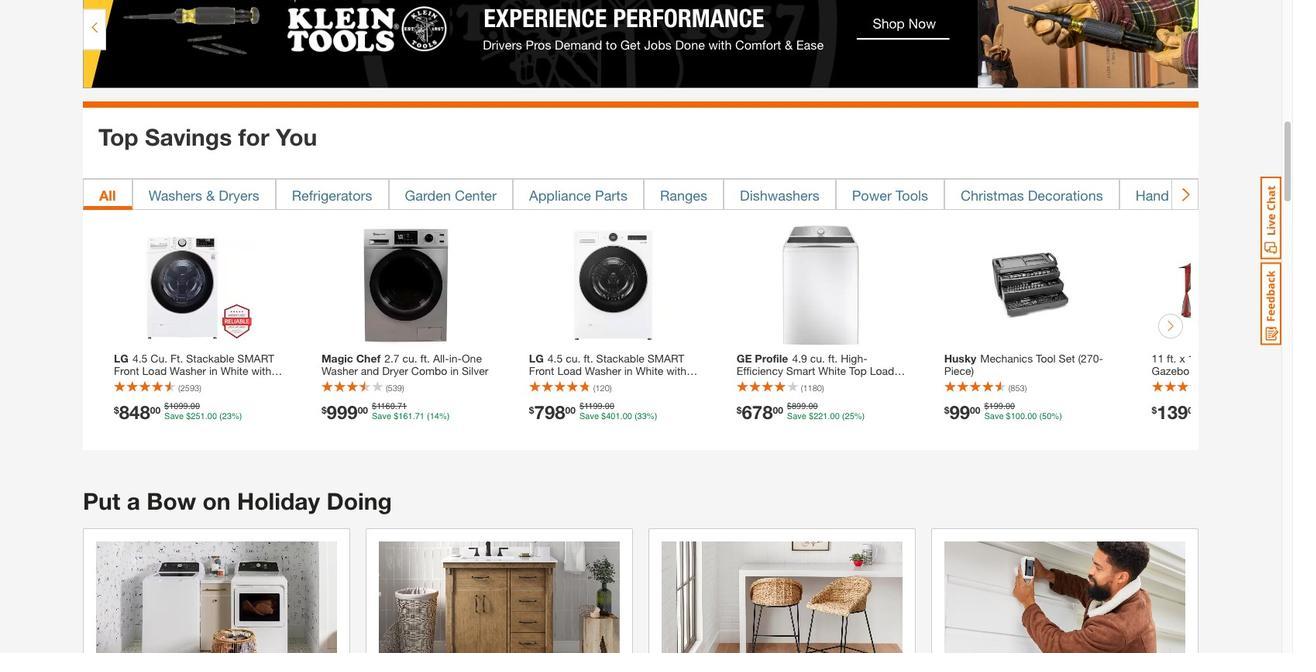 Task type: describe. For each thing, give the bounding box(es) containing it.
next arrow image
[[1179, 187, 1192, 202]]

appliance
[[529, 187, 592, 204]]

u
[[1291, 352, 1294, 365]]

all-
[[433, 352, 449, 365]]

husky
[[945, 352, 977, 365]]

turbowash360
[[170, 377, 242, 390]]

magic chef
[[322, 352, 381, 365]]

. left 25 on the bottom of the page
[[828, 412, 831, 422]]

power
[[853, 187, 892, 204]]

one
[[462, 352, 482, 365]]

) for 999
[[402, 383, 404, 393]]

2.7 cu. ft. all-in-one washer and dryer combo in silver image
[[346, 225, 466, 345]]

( 539 )
[[386, 383, 404, 393]]

2 11 from the left
[[1189, 352, 1201, 365]]

%) for 798
[[647, 412, 658, 422]]

set
[[1059, 352, 1076, 365]]

50
[[1043, 412, 1052, 422]]

red
[[1217, 352, 1236, 365]]

4.9 cu. ft. high- efficiency smart white top load washer with microban technology, energy star
[[737, 352, 906, 403]]

$ 999 00 $ 1160 . 71 save $ 161 . 71 ( 14 %)
[[322, 402, 450, 424]]

feedback link image
[[1261, 262, 1282, 346]]

front for 848
[[114, 365, 139, 378]]

and inside 4.5 cu. ft. stackable smart front load washer in white with turbowash 360 and allergiene steam cleaning
[[608, 377, 626, 390]]

decorations
[[1028, 187, 1104, 204]]

1160
[[377, 402, 395, 412]]

put
[[83, 487, 120, 515]]

. left 50
[[1026, 412, 1028, 422]]

image for special buy savings image
[[379, 542, 620, 654]]

5 ft. from the left
[[1204, 352, 1214, 365]]

in for 798
[[625, 365, 633, 378]]

profile
[[755, 352, 789, 365]]

hand tools button
[[1120, 179, 1223, 210]]

( 853 )
[[1009, 383, 1027, 393]]

cu. for 999
[[403, 352, 418, 365]]

allergiene
[[629, 377, 677, 390]]

4.5 cu. ft. stackable smart front load washer in white with steam and turbowash360 technology
[[114, 352, 274, 403]]

christmas
[[961, 187, 1025, 204]]

%) for 848
[[232, 412, 242, 422]]

00 left 199
[[971, 405, 981, 416]]

) for 99
[[1025, 383, 1027, 393]]

microban
[[800, 377, 845, 390]]

save for 678
[[788, 412, 807, 422]]

white inside 4.9 cu. ft. high- efficiency smart white top load washer with microban technology, energy star
[[819, 365, 847, 378]]

) for 678
[[822, 383, 825, 393]]

999
[[327, 402, 358, 424]]

4.5 for 798
[[548, 352, 563, 365]]

cu. for 678
[[811, 352, 826, 365]]

washer inside 4.5 cu. ft. stackable smart front load washer in white with steam and turbowash360 technology
[[170, 365, 206, 378]]

11 ft. x 11 ft. red steel pop-up gazebo with mosquito netting image
[[1177, 225, 1294, 345]]

. left 100
[[1004, 402, 1006, 412]]

pop-
[[1267, 352, 1291, 365]]

washer inside 4.5 cu. ft. stackable smart front load washer in white with turbowash 360 and allergiene steam cleaning
[[585, 365, 622, 378]]

00 inside $ 999 00 $ 1160 . 71 save $ 161 . 71 ( 14 %)
[[358, 405, 368, 416]]

efficiency
[[737, 365, 784, 378]]

4 ft. from the left
[[1168, 352, 1177, 365]]

white for 798
[[636, 365, 664, 378]]

1180
[[803, 383, 822, 393]]

00 right the 899
[[809, 402, 818, 412]]

( inside $ 848 00 $ 1099 . 00 save $ 251 . 00 ( 23 %)
[[219, 412, 222, 422]]

load for 848
[[142, 365, 167, 378]]

hand
[[1136, 187, 1170, 204]]

save for 999
[[372, 412, 392, 422]]

star
[[784, 389, 811, 403]]

33
[[638, 412, 647, 422]]

front for 798
[[529, 365, 555, 378]]

120
[[596, 383, 610, 393]]

x
[[1180, 352, 1186, 365]]

$ 848 00 $ 1099 . 00 save $ 251 . 00 ( 23 %)
[[114, 402, 242, 424]]

) for 848
[[199, 383, 201, 393]]

) for 798
[[610, 383, 612, 393]]

and inside 4.5 cu. ft. stackable smart front load washer in white with steam and turbowash360 technology
[[148, 377, 167, 390]]

11 ft. x 11 ft. red steel pop-u
[[1152, 352, 1294, 378]]

899
[[792, 402, 807, 412]]

25
[[845, 412, 855, 422]]

technology
[[114, 389, 169, 403]]

live chat image
[[1261, 177, 1282, 260]]

ge
[[737, 352, 752, 365]]

with for 798
[[667, 365, 687, 378]]

all button
[[83, 179, 132, 210]]

$ inside '$ 139 00'
[[1152, 405, 1158, 416]]

14
[[430, 412, 440, 422]]

bow
[[147, 487, 196, 515]]

00 right 199
[[1006, 402, 1016, 412]]

washers & dryers button
[[132, 179, 276, 210]]

539
[[388, 383, 402, 393]]

stackable for 798
[[597, 352, 645, 365]]

1099
[[169, 402, 188, 412]]

piece)
[[945, 365, 975, 378]]

2.7
[[385, 352, 400, 365]]

( inside "$ 678 00 $ 899 . 00 save $ 221 . 00 ( 25 %)"
[[843, 412, 845, 422]]

4.5 cu. ft. stackable smart front load washer in white with steam and turbowash360 technology image
[[138, 225, 258, 345]]

1 11 from the left
[[1152, 352, 1165, 365]]

%) for 99
[[1052, 412, 1063, 422]]

100
[[1011, 412, 1026, 422]]

$ 139 00
[[1152, 402, 1199, 424]]

savings
[[145, 123, 232, 151]]

chef
[[356, 352, 381, 365]]

mechanics tool set (270- piece)
[[945, 352, 1104, 378]]

mechanics tool set (270-piece) image
[[969, 225, 1089, 345]]

put a bow on holiday doing
[[83, 487, 392, 515]]

christmas decorations button
[[945, 179, 1120, 210]]

$ 678 00 $ 899 . 00 save $ 221 . 00 ( 25 %)
[[737, 402, 865, 424]]

( 1180 )
[[801, 383, 825, 393]]

( inside $ 99 00 $ 199 . 00 save $ 100 . 00 ( 50 %)
[[1040, 412, 1043, 422]]

refrigerators button
[[276, 179, 389, 210]]

dryer
[[382, 365, 409, 378]]

cu.
[[151, 352, 168, 365]]

4.9 cu. ft. high-efficiency smart white top load washer with microban technology, energy star image
[[762, 225, 881, 345]]

( 2593 )
[[178, 383, 201, 393]]

in inside the 2.7 cu. ft. all-in-one washer and dryer combo in silver
[[451, 365, 459, 378]]

2.7 cu. ft. all-in-one washer and dryer combo in silver
[[322, 352, 489, 378]]

0 horizontal spatial 71
[[398, 402, 407, 412]]

1 horizontal spatial 71
[[415, 412, 425, 422]]

2593
[[180, 383, 199, 393]]

image for up to $500 off image
[[96, 542, 337, 654]]



Task type: locate. For each thing, give the bounding box(es) containing it.
0 horizontal spatial load
[[142, 365, 167, 378]]

white inside 4.5 cu. ft. stackable smart front load washer in white with steam and turbowash360 technology
[[221, 365, 248, 378]]

2 cu. from the left
[[566, 352, 581, 365]]

with right the turbowash360
[[251, 365, 272, 378]]

magic
[[322, 352, 353, 365]]

2 4.5 from the left
[[548, 352, 563, 365]]

99
[[950, 402, 971, 424]]

load left ft.
[[142, 365, 167, 378]]

with
[[251, 365, 272, 378], [667, 365, 687, 378], [776, 377, 797, 390]]

dryers
[[219, 187, 259, 204]]

71 right the '161'
[[415, 412, 425, 422]]

11 ft. x 11 ft. red steel pop-u link
[[1152, 352, 1294, 378]]

smart up allergiene
[[648, 352, 685, 365]]

1 %) from the left
[[232, 412, 242, 422]]

2 horizontal spatial and
[[608, 377, 626, 390]]

washer down ge profile
[[737, 377, 773, 390]]

4.5 cu. ft. stackable smart front load washer in white with turbowash 360 and allergiene steam cleaning image
[[554, 225, 674, 345]]

1 smart from the left
[[237, 352, 274, 365]]

%) for 678
[[855, 412, 865, 422]]

cu. inside the 2.7 cu. ft. all-in-one washer and dryer combo in silver
[[403, 352, 418, 365]]

ranges
[[660, 187, 708, 204]]

lg left the cu.
[[114, 352, 129, 365]]

2 ft. from the left
[[584, 352, 594, 365]]

1 horizontal spatial 4.5
[[548, 352, 563, 365]]

11 left the x
[[1152, 352, 1165, 365]]

load left 360
[[558, 365, 582, 378]]

1 horizontal spatial 11
[[1189, 352, 1201, 365]]

with inside 4.5 cu. ft. stackable smart front load washer in white with steam and turbowash360 technology
[[251, 365, 272, 378]]

1 horizontal spatial with
[[667, 365, 687, 378]]

power tools
[[853, 187, 929, 204]]

3 load from the left
[[870, 365, 895, 378]]

0 horizontal spatial front
[[114, 365, 139, 378]]

white inside 4.5 cu. ft. stackable smart front load washer in white with turbowash 360 and allergiene steam cleaning
[[636, 365, 664, 378]]

%) right the '161'
[[440, 412, 450, 422]]

1 vertical spatial top
[[850, 365, 867, 378]]

save left 251
[[164, 412, 184, 422]]

cleaning
[[564, 389, 606, 403]]

dishwashers
[[740, 187, 820, 204]]

lg for 848
[[114, 352, 129, 365]]

1 front from the left
[[114, 365, 139, 378]]

401
[[606, 412, 621, 422]]

0 horizontal spatial lg
[[114, 352, 129, 365]]

( 120 )
[[594, 383, 612, 393]]

3 in from the left
[[625, 365, 633, 378]]

4.5 up turbowash
[[548, 352, 563, 365]]

cu. right 4.9
[[811, 352, 826, 365]]

0 horizontal spatial stackable
[[186, 352, 234, 365]]

71 right the 1160
[[398, 402, 407, 412]]

in right 360
[[625, 365, 633, 378]]

tool
[[1037, 352, 1056, 365]]

00
[[191, 402, 200, 412], [605, 402, 615, 412], [809, 402, 818, 412], [1006, 402, 1016, 412], [150, 405, 161, 416], [358, 405, 368, 416], [566, 405, 576, 416], [773, 405, 784, 416], [971, 405, 981, 416], [1189, 405, 1199, 416], [208, 412, 217, 422], [623, 412, 633, 422], [831, 412, 840, 422], [1028, 412, 1038, 422]]

ft. left "red"
[[1204, 352, 1214, 365]]

3 ft. from the left
[[829, 352, 838, 365]]

(270-
[[1079, 352, 1104, 365]]

1 horizontal spatial top
[[850, 365, 867, 378]]

3 %) from the left
[[647, 412, 658, 422]]

ranges button
[[644, 179, 724, 210]]

251
[[191, 412, 205, 422]]

steam left cleaning
[[529, 389, 561, 403]]

stackable up ( 120 )
[[597, 352, 645, 365]]

ge profile
[[737, 352, 789, 365]]

top inside 4.9 cu. ft. high- efficiency smart white top load washer with microban technology, energy star
[[850, 365, 867, 378]]

4 ) from the left
[[822, 383, 825, 393]]

0 horizontal spatial with
[[251, 365, 272, 378]]

3 save from the left
[[580, 412, 599, 422]]

00 right 1199
[[605, 402, 615, 412]]

appliance parts
[[529, 187, 628, 204]]

1 4.5 from the left
[[133, 352, 148, 365]]

00 right '401'
[[623, 412, 633, 422]]

ft. up 360
[[584, 352, 594, 365]]

front inside 4.5 cu. ft. stackable smart front load washer in white with turbowash 360 and allergiene steam cleaning
[[529, 365, 555, 378]]

front inside 4.5 cu. ft. stackable smart front load washer in white with steam and turbowash360 technology
[[114, 365, 139, 378]]

853
[[1011, 383, 1025, 393]]

save for 798
[[580, 412, 599, 422]]

on
[[203, 487, 231, 515]]

stackable for 848
[[186, 352, 234, 365]]

2 lg from the left
[[529, 352, 544, 365]]

2 smart from the left
[[648, 352, 685, 365]]

save down star at the bottom of the page
[[788, 412, 807, 422]]

save left 100
[[985, 412, 1004, 422]]

2 horizontal spatial white
[[819, 365, 847, 378]]

%) for 999
[[440, 412, 450, 422]]

4.5 for 848
[[133, 352, 148, 365]]

mechanics
[[981, 352, 1034, 365]]

tools for power tools
[[896, 187, 929, 204]]

smart inside 4.5 cu. ft. stackable smart front load washer in white with steam and turbowash360 technology
[[237, 352, 274, 365]]

ft. for 798
[[584, 352, 594, 365]]

top savings for you
[[98, 123, 317, 151]]

%) inside $ 848 00 $ 1099 . 00 save $ 251 . 00 ( 23 %)
[[232, 412, 242, 422]]

0 horizontal spatial 4.5
[[133, 352, 148, 365]]

4.5 cu. ft. stackable smart front load washer in white with turbowash 360 and allergiene steam cleaning
[[529, 352, 687, 403]]

top up all button
[[98, 123, 139, 151]]

front up technology on the bottom left of the page
[[114, 365, 139, 378]]

$
[[164, 402, 169, 412], [372, 402, 377, 412], [580, 402, 585, 412], [788, 402, 792, 412], [985, 402, 990, 412], [114, 405, 119, 416], [322, 405, 327, 416], [529, 405, 535, 416], [737, 405, 742, 416], [945, 405, 950, 416], [1152, 405, 1158, 416], [186, 412, 191, 422], [394, 412, 399, 422], [602, 412, 606, 422], [809, 412, 814, 422], [1007, 412, 1011, 422]]

in right all-
[[451, 365, 459, 378]]

0 vertical spatial top
[[98, 123, 139, 151]]

with up the 899
[[776, 377, 797, 390]]

3 white from the left
[[819, 365, 847, 378]]

%) down technology,
[[855, 412, 865, 422]]

ft. left all-
[[421, 352, 430, 365]]

. left 33
[[621, 412, 623, 422]]

washer up 120
[[585, 365, 622, 378]]

848
[[119, 402, 150, 424]]

combo
[[412, 365, 448, 378]]

stackable inside 4.5 cu. ft. stackable smart front load washer in white with steam and turbowash360 technology
[[186, 352, 234, 365]]

ft. left high-
[[829, 352, 838, 365]]

)
[[199, 383, 201, 393], [402, 383, 404, 393], [610, 383, 612, 393], [822, 383, 825, 393], [1025, 383, 1027, 393]]

with inside 4.5 cu. ft. stackable smart front load washer in white with turbowash 360 and allergiene steam cleaning
[[667, 365, 687, 378]]

%) inside the $ 798 00 $ 1199 . 00 save $ 401 . 00 ( 33 %)
[[647, 412, 658, 422]]

5 %) from the left
[[1052, 412, 1063, 422]]

save inside "$ 678 00 $ 899 . 00 save $ 221 . 00 ( 25 %)"
[[788, 412, 807, 422]]

0 horizontal spatial in
[[209, 365, 218, 378]]

and right 360
[[608, 377, 626, 390]]

washer
[[170, 365, 206, 378], [322, 365, 358, 378], [585, 365, 622, 378], [737, 377, 773, 390]]

00 left the 1160
[[358, 405, 368, 416]]

2 horizontal spatial with
[[776, 377, 797, 390]]

washer inside 4.9 cu. ft. high- efficiency smart white top load washer with microban technology, energy star
[[737, 377, 773, 390]]

cu. inside 4.9 cu. ft. high- efficiency smart white top load washer with microban technology, energy star
[[811, 352, 826, 365]]

0 horizontal spatial tools
[[896, 187, 929, 204]]

ft. left the x
[[1168, 352, 1177, 365]]

11 right the x
[[1189, 352, 1201, 365]]

4.5 inside 4.5 cu. ft. stackable smart front load washer in white with turbowash 360 and allergiene steam cleaning
[[548, 352, 563, 365]]

parts
[[595, 187, 628, 204]]

199
[[990, 402, 1004, 412]]

save inside $ 999 00 $ 1160 . 71 save $ 161 . 71 ( 14 %)
[[372, 412, 392, 422]]

1 horizontal spatial tools
[[1174, 187, 1206, 204]]

washers
[[149, 187, 202, 204]]

2 in from the left
[[451, 365, 459, 378]]

00 down technology on the bottom left of the page
[[150, 405, 161, 416]]

front
[[114, 365, 139, 378], [529, 365, 555, 378]]

in inside 4.5 cu. ft. stackable smart front load washer in white with steam and turbowash360 technology
[[209, 365, 218, 378]]

doing
[[327, 487, 392, 515]]

smart up the turbowash360
[[237, 352, 274, 365]]

save for 99
[[985, 412, 1004, 422]]

%) right 251
[[232, 412, 242, 422]]

2 front from the left
[[529, 365, 555, 378]]

turbowash
[[529, 377, 584, 390]]

tools right hand
[[1174, 187, 1206, 204]]

%) right 100
[[1052, 412, 1063, 422]]

tools right 'power'
[[896, 187, 929, 204]]

washers & dryers
[[149, 187, 259, 204]]

christmas decorations
[[961, 187, 1104, 204]]

steam
[[114, 377, 145, 390], [529, 389, 561, 403]]

00 inside '$ 139 00'
[[1189, 405, 1199, 416]]

2 white from the left
[[636, 365, 664, 378]]

power tools button
[[836, 179, 945, 210]]

00 right 100
[[1028, 412, 1038, 422]]

. left 251
[[188, 402, 191, 412]]

00 down cleaning
[[566, 405, 576, 416]]

00 right 251
[[208, 412, 217, 422]]

smart
[[787, 365, 816, 378]]

&
[[206, 187, 215, 204]]

1 horizontal spatial white
[[636, 365, 664, 378]]

load for 798
[[558, 365, 582, 378]]

ft. inside 4.9 cu. ft. high- efficiency smart white top load washer with microban technology, energy star
[[829, 352, 838, 365]]

1 horizontal spatial steam
[[529, 389, 561, 403]]

and left 2.7
[[361, 365, 379, 378]]

2 ) from the left
[[402, 383, 404, 393]]

in
[[209, 365, 218, 378], [451, 365, 459, 378], [625, 365, 633, 378]]

cu. for 798
[[566, 352, 581, 365]]

%) inside "$ 678 00 $ 899 . 00 save $ 221 . 00 ( 25 %)"
[[855, 412, 865, 422]]

smart inside 4.5 cu. ft. stackable smart front load washer in white with turbowash 360 and allergiene steam cleaning
[[648, 352, 685, 365]]

2 %) from the left
[[440, 412, 450, 422]]

2 save from the left
[[372, 412, 392, 422]]

( inside $ 999 00 $ 1160 . 71 save $ 161 . 71 ( 14 %)
[[427, 412, 430, 422]]

holiday
[[237, 487, 320, 515]]

%) inside $ 99 00 $ 199 . 00 save $ 100 . 00 ( 50 %)
[[1052, 412, 1063, 422]]

save left the '161'
[[372, 412, 392, 422]]

in right ft.
[[209, 365, 218, 378]]

cu. right 2.7
[[403, 352, 418, 365]]

save inside the $ 798 00 $ 1199 . 00 save $ 401 . 00 ( 33 %)
[[580, 412, 599, 422]]

steam inside 4.5 cu. ft. stackable smart front load washer in white with steam and turbowash360 technology
[[114, 377, 145, 390]]

steam inside 4.5 cu. ft. stackable smart front load washer in white with turbowash 360 and allergiene steam cleaning
[[529, 389, 561, 403]]

image for up to 35% off image
[[662, 542, 903, 654]]

. left the '161'
[[395, 402, 398, 412]]

1 tools from the left
[[896, 187, 929, 204]]

139
[[1158, 402, 1189, 424]]

smart
[[237, 352, 274, 365], [648, 352, 685, 365]]

. left 23 on the bottom left
[[205, 412, 208, 422]]

washer up the 2593
[[170, 365, 206, 378]]

tools inside hand tools button
[[1174, 187, 1206, 204]]

00 down the 11 ft. x 11 ft. red steel pop-u link
[[1189, 405, 1199, 416]]

with for 678
[[776, 377, 797, 390]]

11
[[1152, 352, 1165, 365], [1189, 352, 1201, 365]]

and down the cu.
[[148, 377, 167, 390]]

2 load from the left
[[558, 365, 582, 378]]

2 stackable from the left
[[597, 352, 645, 365]]

1 load from the left
[[142, 365, 167, 378]]

steam up 848
[[114, 377, 145, 390]]

0 horizontal spatial steam
[[114, 377, 145, 390]]

1 stackable from the left
[[186, 352, 234, 365]]

( inside the $ 798 00 $ 1199 . 00 save $ 401 . 00 ( 33 %)
[[635, 412, 638, 422]]

2 horizontal spatial load
[[870, 365, 895, 378]]

3 ) from the left
[[610, 383, 612, 393]]

4 %) from the left
[[855, 412, 865, 422]]

5 ) from the left
[[1025, 383, 1027, 393]]

1 white from the left
[[221, 365, 248, 378]]

garden center button
[[389, 179, 513, 210]]

top
[[98, 123, 139, 151], [850, 365, 867, 378]]

1 in from the left
[[209, 365, 218, 378]]

stackable inside 4.5 cu. ft. stackable smart front load washer in white with turbowash 360 and allergiene steam cleaning
[[597, 352, 645, 365]]

white
[[221, 365, 248, 378], [636, 365, 664, 378], [819, 365, 847, 378]]

tools for hand tools
[[1174, 187, 1206, 204]]

load inside 4.9 cu. ft. high- efficiency smart white top load washer with microban technology, energy star
[[870, 365, 895, 378]]

ft. for 999
[[421, 352, 430, 365]]

with inside 4.9 cu. ft. high- efficiency smart white top load washer with microban technology, energy star
[[776, 377, 797, 390]]

a
[[127, 487, 140, 515]]

2 horizontal spatial in
[[625, 365, 633, 378]]

%)
[[232, 412, 242, 422], [440, 412, 450, 422], [647, 412, 658, 422], [855, 412, 865, 422], [1052, 412, 1063, 422]]

0 horizontal spatial smart
[[237, 352, 274, 365]]

678
[[742, 402, 773, 424]]

lg for 798
[[529, 352, 544, 365]]

smart for 798
[[648, 352, 685, 365]]

stackable up the turbowash360
[[186, 352, 234, 365]]

front up the 798
[[529, 365, 555, 378]]

0 horizontal spatial 11
[[1152, 352, 1165, 365]]

3 cu. from the left
[[811, 352, 826, 365]]

0 horizontal spatial cu.
[[403, 352, 418, 365]]

load inside 4.5 cu. ft. stackable smart front load washer in white with steam and turbowash360 technology
[[142, 365, 167, 378]]

load inside 4.5 cu. ft. stackable smart front load washer in white with turbowash 360 and allergiene steam cleaning
[[558, 365, 582, 378]]

1 lg from the left
[[114, 352, 129, 365]]

in-
[[449, 352, 462, 365]]

00 right 221
[[831, 412, 840, 422]]

%) down allergiene
[[647, 412, 658, 422]]

in inside 4.5 cu. ft. stackable smart front load washer in white with turbowash 360 and allergiene steam cleaning
[[625, 365, 633, 378]]

smart for 848
[[237, 352, 274, 365]]

in for 848
[[209, 365, 218, 378]]

1 horizontal spatial stackable
[[597, 352, 645, 365]]

all
[[99, 187, 116, 204]]

0 horizontal spatial white
[[221, 365, 248, 378]]

white up 23 on the bottom left
[[221, 365, 248, 378]]

1 horizontal spatial load
[[558, 365, 582, 378]]

. left 221
[[807, 402, 809, 412]]

silver
[[462, 365, 489, 378]]

you
[[276, 123, 317, 151]]

for
[[238, 123, 269, 151]]

white up 33
[[636, 365, 664, 378]]

image for up to 40% off image
[[945, 542, 1186, 654]]

ft. for 678
[[829, 352, 838, 365]]

top right microban
[[850, 365, 867, 378]]

ft. inside the 2.7 cu. ft. all-in-one washer and dryer combo in silver
[[421, 352, 430, 365]]

ft.
[[171, 352, 183, 365]]

1 ) from the left
[[199, 383, 201, 393]]

washer inside the 2.7 cu. ft. all-in-one washer and dryer combo in silver
[[322, 365, 358, 378]]

23
[[222, 412, 232, 422]]

with for 848
[[251, 365, 272, 378]]

cu. up turbowash
[[566, 352, 581, 365]]

%) inside $ 999 00 $ 1160 . 71 save $ 161 . 71 ( 14 %)
[[440, 412, 450, 422]]

1 horizontal spatial front
[[529, 365, 555, 378]]

1 ft. from the left
[[421, 352, 430, 365]]

dishwashers button
[[724, 179, 836, 210]]

white up 1180
[[819, 365, 847, 378]]

2 horizontal spatial cu.
[[811, 352, 826, 365]]

1 horizontal spatial and
[[361, 365, 379, 378]]

cu.
[[403, 352, 418, 365], [566, 352, 581, 365], [811, 352, 826, 365]]

1 horizontal spatial lg
[[529, 352, 544, 365]]

2 tools from the left
[[1174, 187, 1206, 204]]

lg up turbowash
[[529, 352, 544, 365]]

garden center
[[405, 187, 497, 204]]

high-
[[841, 352, 868, 365]]

. left '14'
[[413, 412, 415, 422]]

ft.
[[421, 352, 430, 365], [584, 352, 594, 365], [829, 352, 838, 365], [1168, 352, 1177, 365], [1204, 352, 1214, 365]]

4.5 inside 4.5 cu. ft. stackable smart front load washer in white with steam and turbowash360 technology
[[133, 352, 148, 365]]

hand tools
[[1136, 187, 1206, 204]]

4.5 left the cu.
[[133, 352, 148, 365]]

load right high-
[[870, 365, 895, 378]]

save inside $ 99 00 $ 199 . 00 save $ 100 . 00 ( 50 %)
[[985, 412, 1004, 422]]

white for 848
[[221, 365, 248, 378]]

ft. inside 4.5 cu. ft. stackable smart front load washer in white with turbowash 360 and allergiene steam cleaning
[[584, 352, 594, 365]]

0 horizontal spatial and
[[148, 377, 167, 390]]

save for 848
[[164, 412, 184, 422]]

00 left the 899
[[773, 405, 784, 416]]

0 horizontal spatial top
[[98, 123, 139, 151]]

1 horizontal spatial smart
[[648, 352, 685, 365]]

and inside the 2.7 cu. ft. all-in-one washer and dryer combo in silver
[[361, 365, 379, 378]]

tools inside power tools button
[[896, 187, 929, 204]]

. left '401'
[[603, 402, 605, 412]]

refrigerators
[[292, 187, 373, 204]]

technology,
[[848, 377, 906, 390]]

with left ge
[[667, 365, 687, 378]]

4 save from the left
[[788, 412, 807, 422]]

.
[[188, 402, 191, 412], [395, 402, 398, 412], [603, 402, 605, 412], [807, 402, 809, 412], [1004, 402, 1006, 412], [205, 412, 208, 422], [413, 412, 415, 422], [621, 412, 623, 422], [828, 412, 831, 422], [1026, 412, 1028, 422]]

1 save from the left
[[164, 412, 184, 422]]

(
[[178, 383, 180, 393], [386, 383, 388, 393], [594, 383, 596, 393], [801, 383, 803, 393], [1009, 383, 1011, 393], [219, 412, 222, 422], [427, 412, 430, 422], [635, 412, 638, 422], [843, 412, 845, 422], [1040, 412, 1043, 422]]

washer up 999
[[322, 365, 358, 378]]

161
[[399, 412, 413, 422]]

save down cleaning
[[580, 412, 599, 422]]

1 horizontal spatial cu.
[[566, 352, 581, 365]]

5 save from the left
[[985, 412, 1004, 422]]

00 right 1099
[[191, 402, 200, 412]]

cu. inside 4.5 cu. ft. stackable smart front load washer in white with turbowash 360 and allergiene steam cleaning
[[566, 352, 581, 365]]

1 horizontal spatial in
[[451, 365, 459, 378]]

save inside $ 848 00 $ 1099 . 00 save $ 251 . 00 ( 23 %)
[[164, 412, 184, 422]]

1 cu. from the left
[[403, 352, 418, 365]]



Task type: vqa. For each thing, say whether or not it's contained in the screenshot.


